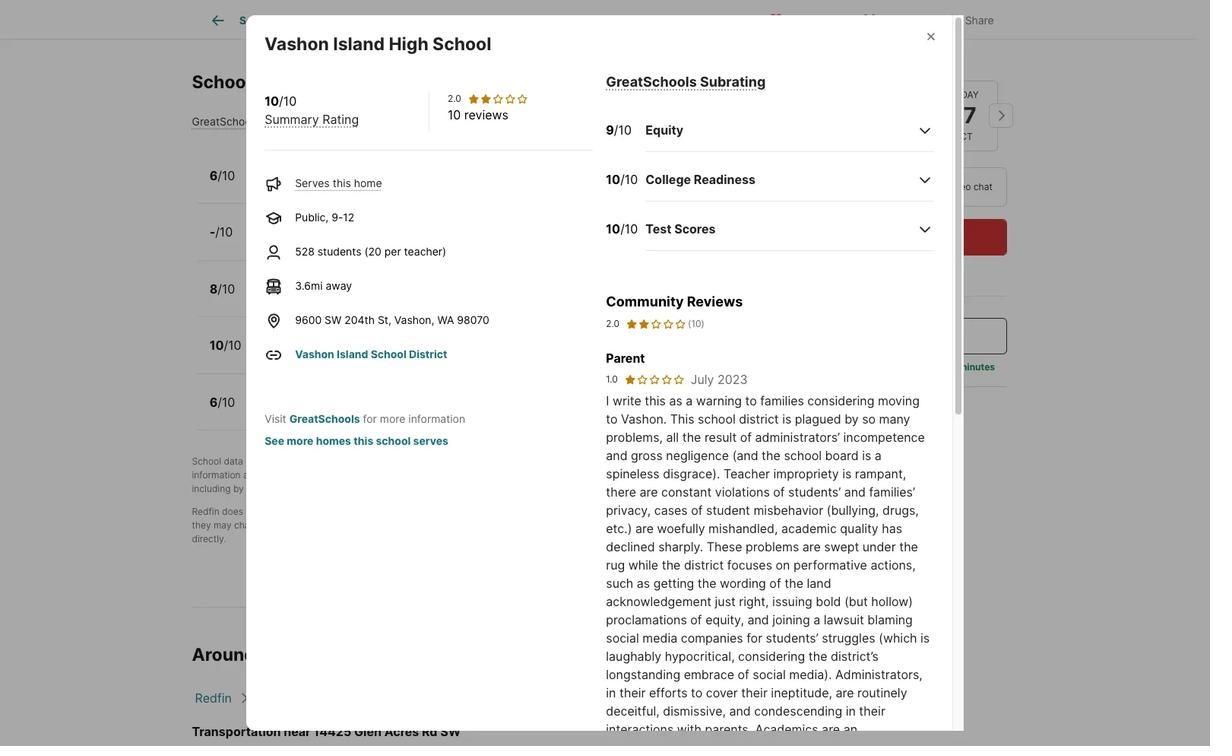 Task type: locate. For each thing, give the bounding box(es) containing it.
0 horizontal spatial considering
[[739, 648, 806, 664]]

july
[[691, 372, 715, 387]]

history
[[558, 14, 593, 27]]

10 reviews
[[448, 107, 509, 122]]

vashon for vashon island school district
[[295, 347, 335, 360]]

change
[[234, 520, 266, 531]]

their down routinely
[[860, 703, 886, 718]]

enrollment
[[511, 520, 556, 531]]

6 for 6 /10 public, 9-12 • serves this home • 3.6mi
[[210, 394, 218, 410]]

is up rampant,
[[863, 448, 872, 463]]

12 down 9600
[[300, 348, 312, 361]]

home inside family link public, k-12 • serves this home • 3.7mi
[[382, 234, 410, 247]]

/10 up data
[[218, 394, 235, 410]]

1 vertical spatial for
[[747, 630, 763, 645]]

to inside school service boundaries are intended to be used as a reference only; they may change and are not
[[604, 506, 613, 517]]

transportation
[[192, 724, 281, 739]]

is right data
[[246, 456, 253, 467]]

2 vertical spatial redfin
[[195, 691, 232, 706]]

greatschools summary rating
[[192, 115, 345, 128]]

subrating
[[700, 73, 766, 89]]

all
[[667, 429, 679, 445]]

just up equity,
[[715, 594, 736, 609]]

/10 inside 10 /10 summary rating
[[279, 93, 297, 108]]

1 horizontal spatial sw
[[441, 724, 461, 739]]

the right getting
[[698, 575, 717, 591]]

rating 2.0 out of 5 element up reviews
[[468, 93, 528, 105]]

high down 204th
[[339, 331, 366, 346]]

considering up plagued
[[808, 393, 875, 408]]

investigation
[[458, 469, 512, 481]]

• down vashon,
[[414, 348, 420, 361]]

9- right visit
[[289, 404, 300, 417]]

2 vertical spatial vashon
[[295, 347, 335, 360]]

overview
[[310, 14, 357, 27]]

sale & tax history tab
[[488, 2, 610, 39]]

home inside vashon island high school dialog
[[354, 176, 382, 189]]

0 vertical spatial rating 2.0 out of 5 element
[[468, 93, 528, 105]]

buyers
[[569, 456, 598, 467]]

serves inside family link public, k-12 • serves this home • 3.7mi
[[323, 234, 357, 247]]

next image
[[989, 103, 1013, 128]]

1 vertical spatial schools
[[364, 483, 397, 495]]

1 vertical spatial 3.6mi
[[423, 348, 450, 361]]

8 inside mcmurray middle school public, 6-8 • serves this home • 3.3mi
[[300, 291, 307, 304]]

1 horizontal spatial schools
[[629, 469, 663, 481]]

12 down the link
[[299, 234, 311, 247]]

by left so on the right bottom of page
[[845, 411, 859, 426]]

0 vertical spatial not
[[246, 506, 260, 517]]

0 horizontal spatial by
[[233, 483, 244, 495]]

10 left test
[[606, 221, 621, 237]]

greatschools
[[606, 73, 697, 89], [192, 115, 260, 128], [290, 412, 360, 425], [309, 456, 367, 467], [670, 456, 728, 467]]

a left first
[[307, 469, 312, 481]]

this right around
[[259, 644, 292, 666]]

for
[[363, 412, 377, 425], [747, 630, 763, 645]]

0 vertical spatial 3.6mi
[[295, 279, 323, 292]]

home inside vashon island high school public, 9-12 • serves this home • 3.6mi
[[383, 348, 411, 361]]

serves inside vashon island high school dialog
[[295, 176, 330, 189]]

2 vertical spatial island
[[337, 347, 368, 360]]

public, inside chautauqua elementary school public, prek-5 • serves this home • 3.3mi
[[252, 178, 286, 191]]

10 /10 left college
[[606, 172, 638, 187]]

endorse
[[263, 506, 298, 517]]

1 horizontal spatial an
[[882, 400, 896, 415]]

district down families in the bottom of the page
[[739, 411, 779, 426]]

considering down 'joining'
[[739, 648, 806, 664]]

1 vertical spatial rating 2.0 out of 5 element
[[626, 317, 687, 331]]

0 vertical spatial vashon
[[265, 33, 329, 54]]

this up see more homes this school serves link
[[361, 404, 380, 417]]

are down academic
[[803, 539, 821, 554]]

island for vashon island high school public, 9-12 • serves this home • 3.6mi
[[300, 331, 336, 346]]

island inside vashon island high school element
[[333, 33, 385, 54]]

2.0 up 10 reviews
[[448, 93, 461, 104]]

public, down family
[[252, 234, 286, 247]]

9600
[[295, 313, 322, 326]]

3.3mi up wa
[[418, 291, 446, 304]]

0 horizontal spatial high
[[339, 331, 366, 346]]

9- down 9600
[[289, 348, 300, 361]]

conduct
[[377, 469, 412, 481]]

1 vertical spatial high
[[339, 331, 366, 346]]

3.6mi inside vashon island high school public, 9-12 • serves this home • 3.6mi
[[423, 348, 450, 361]]

/10 up greatschools summary rating "link"
[[279, 93, 297, 108]]

204th
[[345, 313, 375, 326]]

0 horizontal spatial an
[[844, 722, 858, 737]]

are down the 'parents.'
[[715, 740, 733, 746]]

the down "used"
[[637, 520, 651, 531]]

redfin does not endorse or guarantee this information.
[[192, 506, 428, 517]]

vashon
[[265, 33, 329, 54], [252, 331, 297, 346], [295, 347, 335, 360]]

0 horizontal spatial more
[[287, 434, 314, 447]]

1 vertical spatial sw
[[441, 724, 461, 739]]

1 vertical spatial be
[[384, 520, 395, 531]]

1 horizontal spatial schools
[[626, 14, 668, 27]]

6-
[[289, 291, 300, 304]]

ineptitude,
[[771, 685, 833, 700]]

0 vertical spatial in
[[606, 685, 616, 700]]

1 vertical spatial just
[[736, 740, 757, 746]]

2 6 from the top
[[210, 394, 218, 410]]

0 vertical spatial be
[[615, 506, 626, 517]]

8 /10
[[210, 281, 235, 296]]

1 vertical spatial an
[[844, 722, 858, 737]]

school inside school service boundaries are intended to be used as a reference only; they may change and are not
[[430, 506, 460, 517]]

12 right visit
[[300, 404, 312, 417]]

as
[[670, 393, 683, 408], [294, 469, 304, 481], [652, 506, 662, 517], [637, 575, 650, 591]]

1 vertical spatial vashon
[[252, 331, 297, 346]]

this right the '5'
[[333, 176, 351, 189]]

tab list
[[192, 0, 697, 39]]

• down the link
[[314, 234, 320, 247]]

students' down impropriety
[[789, 484, 841, 499]]

3.3mi
[[434, 178, 461, 191], [418, 291, 446, 304]]

to down "2023"
[[746, 393, 757, 408]]

sw right rd
[[441, 724, 461, 739]]

0 vertical spatial redfin
[[480, 456, 507, 467]]

or right endorse
[[300, 506, 309, 517]]

0 vertical spatial social
[[606, 630, 639, 645]]

school inside chautauqua elementary school public, prek-5 • serves this home • 3.3mi
[[399, 161, 440, 176]]

sw inside vashon island high school dialog
[[325, 313, 342, 326]]

2 horizontal spatial by
[[845, 411, 859, 426]]

3.3mi inside mcmurray middle school public, 6-8 • serves this home • 3.3mi
[[418, 291, 446, 304]]

1 vertical spatial or
[[300, 506, 309, 517]]

school down cases
[[654, 520, 682, 531]]

to inside first step, and conduct their own investigation to determine their desired schools or school districts, including by contacting and visiting the schools themselves.
[[515, 469, 524, 481]]

to up contact
[[604, 506, 613, 517]]

middle
[[316, 274, 356, 290]]

cover
[[706, 685, 738, 700]]

vashon inside vashon island high school public, 9-12 • serves this home • 3.6mi
[[252, 331, 297, 346]]

redfin up 'investigation'
[[480, 456, 507, 467]]

public, down mcmurray
[[252, 291, 286, 304]]

blaming
[[868, 612, 913, 627]]

high inside dialog
[[389, 33, 429, 54]]

their
[[415, 469, 434, 481], [572, 469, 592, 481], [620, 685, 646, 700], [742, 685, 768, 700], [860, 703, 886, 718]]

12 inside 6 /10 public, 9-12 • serves this home • 3.6mi
[[300, 404, 312, 417]]

contacting
[[247, 483, 292, 495]]

of
[[741, 429, 752, 445], [774, 484, 785, 499], [692, 502, 703, 518], [770, 575, 782, 591], [691, 612, 703, 627], [738, 667, 750, 682]]

woefully
[[658, 521, 706, 536]]

greatschools summary rating link
[[192, 115, 345, 128]]

sharply.
[[659, 539, 704, 554]]

information inside , a nonprofit organization. redfin recommends buyers and renters use greatschools information and ratings as a
[[192, 469, 241, 481]]

1.0
[[606, 373, 618, 385]]

1 vertical spatial 10 /10
[[606, 221, 638, 237]]

districts,
[[707, 469, 745, 481]]

8 up 9600
[[300, 291, 307, 304]]

schools up greatschools summary rating
[[192, 71, 261, 93]]

they
[[192, 520, 211, 531]]

high inside vashon island high school public, 9-12 • serves this home • 3.6mi
[[339, 331, 366, 346]]

this down "elementary"
[[372, 178, 391, 191]]

2 vertical spatial 9-
[[289, 404, 300, 417]]

1 vertical spatial district
[[685, 520, 714, 531]]

0 vertical spatial considering
[[808, 393, 875, 408]]

their up deceitful, at right
[[620, 685, 646, 700]]

1 vertical spatial schools
[[192, 71, 261, 93]]

actions,
[[871, 557, 916, 572]]

more right see
[[287, 434, 314, 447]]

1 vertical spatial 6
[[210, 394, 218, 410]]

/10 left family
[[215, 224, 233, 240]]

as right the ratings
[[294, 469, 304, 481]]

9- inside vashon island high school dialog
[[332, 210, 343, 223]]

3.3mi for chautauqua elementary school
[[434, 178, 461, 191]]

(10)
[[688, 318, 705, 329]]

routinely
[[858, 685, 908, 700]]

0 vertical spatial or
[[665, 469, 674, 481]]

is down board
[[843, 466, 852, 481]]

social up laughably
[[606, 630, 639, 645]]

0 vertical spatial 2.0
[[448, 93, 461, 104]]

public, up see
[[252, 404, 286, 417]]

0 vertical spatial information
[[409, 412, 466, 425]]

vashon island school district
[[295, 347, 448, 360]]

public, down chautauqua
[[252, 178, 286, 191]]

0 vertical spatial 6
[[210, 168, 218, 183]]

favorite button
[[756, 3, 843, 35]]

property details tab
[[374, 2, 488, 39]]

serves inside 6 /10 public, 9-12 • serves this home • 3.6mi
[[324, 404, 358, 417]]

of down on
[[770, 575, 782, 591]]

the down the step,
[[347, 483, 361, 495]]

0 vertical spatial just
[[715, 594, 736, 609]]

greatschools up the step,
[[309, 456, 367, 467]]

10 /10 left test
[[606, 221, 638, 237]]

test
[[646, 221, 672, 237]]

schools right history at the left top
[[626, 14, 668, 27]]

10 /10 for college
[[606, 172, 638, 187]]

0 vertical spatial 10 /10
[[606, 172, 638, 187]]

as inside school service boundaries are intended to be used as a reference only; they may change and are not
[[652, 506, 662, 517]]

x-out button
[[850, 3, 925, 35]]

option
[[769, 167, 880, 206]]

out
[[895, 13, 913, 26]]

glen
[[354, 724, 382, 739]]

be inside school service boundaries are intended to be used as a reference only; they may change and are not
[[615, 506, 626, 517]]

(20
[[365, 245, 382, 258]]

0 horizontal spatial in
[[606, 685, 616, 700]]

accurate.
[[397, 520, 437, 531]]

tab list containing search
[[192, 0, 697, 39]]

hypocritical,
[[665, 648, 735, 664]]

an right so on the right bottom of page
[[882, 400, 896, 415]]

as down while
[[637, 575, 650, 591]]

0 vertical spatial island
[[333, 33, 385, 54]]

overview tab
[[293, 2, 374, 39]]

condescending
[[755, 703, 843, 718]]

start
[[849, 400, 879, 415]]

1 horizontal spatial information
[[409, 412, 466, 425]]

incompetence
[[844, 429, 926, 445]]

0 vertical spatial high
[[389, 33, 429, 54]]

first
[[315, 469, 332, 481]]

1 vertical spatial considering
[[739, 648, 806, 664]]

verify
[[453, 520, 477, 531]]

0 horizontal spatial 8
[[210, 281, 218, 296]]

the inside first step, and conduct their own investigation to determine their desired schools or school districts, including by contacting and visiting the schools themselves.
[[347, 483, 361, 495]]

for up see more homes this school serves link
[[363, 412, 377, 425]]

as right "used"
[[652, 506, 662, 517]]

struggles
[[822, 630, 876, 645]]

12 inside family link public, k-12 • serves this home • 3.7mi
[[299, 234, 311, 247]]

12 up students
[[343, 210, 355, 223]]

of up misbehavior
[[774, 484, 785, 499]]

information inside vashon island high school dialog
[[409, 412, 466, 425]]

first step, and conduct their own investigation to determine their desired schools or school districts, including by contacting and visiting the schools themselves.
[[192, 469, 745, 495]]

3.3mi inside chautauqua elementary school public, prek-5 • serves this home • 3.3mi
[[434, 178, 461, 191]]

issuing
[[773, 594, 813, 609]]

1 6 from the top
[[210, 168, 218, 183]]

1 vertical spatial 2.0
[[606, 318, 620, 329]]

0 vertical spatial sw
[[325, 313, 342, 326]]

rug
[[606, 557, 625, 572]]

and inside school service boundaries are intended to be used as a reference only; they may change and are not
[[269, 520, 285, 531]]

tour
[[905, 229, 930, 244]]

24
[[945, 361, 957, 372]]

1 horizontal spatial be
[[615, 506, 626, 517]]

families
[[761, 393, 805, 408]]

1 horizontal spatial not
[[304, 520, 318, 531]]

this left "per"
[[360, 234, 379, 247]]

school
[[698, 411, 736, 426], [376, 434, 411, 447], [784, 448, 822, 463], [676, 469, 705, 481], [480, 520, 508, 531], [654, 520, 682, 531]]

serves this home link
[[295, 176, 382, 189]]

a up woefully
[[665, 506, 670, 517]]

2 vertical spatial by
[[233, 483, 244, 495]]

1 vertical spatial island
[[300, 331, 336, 346]]

1 vertical spatial information
[[192, 469, 241, 481]]

kids
[[686, 740, 711, 746]]

3.3mi up 3.7mi
[[434, 178, 461, 191]]

district down the reference
[[685, 520, 714, 531]]

oct
[[954, 130, 973, 141]]

an inside i write this as a warning to families considering moving to vashon. this school district is plagued by so many problems, all the result of administrators' incompetence and gross negligence (and the school board is a spineless disgrace). teacher impropriety is rampant, there are constant violations of students' and families' privacy, cases of student misbehavior (bullying, drugs, etc.) are woefully mishandled, academic quality has declined sharply. these problems are swept under the rug while the district focuses on performative actions, such as getting the wording of the land acknowledgement just right, issuing bold (but hollow) proclamations of equity, and joining a lawsuit blaming social media companies for students' struggles (which is laughably hypocritical, considering the district's longstanding embrace of social media). administrators, in their efforts to cover their ineptitude, are routinely deceitful, dismissive, and condescending in their interactions with parents. academics are an afterthought. kids are just passed
[[844, 722, 858, 737]]

college
[[646, 172, 691, 187]]

1 vertical spatial by
[[296, 456, 306, 467]]

1 vertical spatial 3.3mi
[[418, 291, 446, 304]]

schools inside schools tab
[[626, 14, 668, 27]]

1 horizontal spatial in
[[846, 703, 856, 718]]

readiness
[[694, 172, 756, 187]]

in down administrators,
[[846, 703, 856, 718]]

10 up greatschools summary rating
[[265, 93, 279, 108]]

negligence
[[667, 448, 729, 463]]

1 horizontal spatial high
[[389, 33, 429, 54]]

district down these
[[684, 557, 724, 572]]

6 inside 6 /10 public, 9-12 • serves this home • 3.6mi
[[210, 394, 218, 410]]

guarantee
[[312, 506, 356, 517]]

hollow)
[[872, 594, 913, 609]]

this down 204th
[[361, 348, 380, 361]]

1 horizontal spatial or
[[665, 469, 674, 481]]

parent
[[606, 350, 645, 366]]

None button
[[778, 80, 848, 151], [854, 80, 923, 151], [929, 80, 998, 151], [778, 80, 848, 151], [854, 80, 923, 151], [929, 80, 998, 151]]

2.0 up parent
[[606, 318, 620, 329]]

redfin for redfin
[[195, 691, 232, 706]]

island inside vashon island high school public, 9-12 • serves this home • 3.6mi
[[300, 331, 336, 346]]

to down recommends
[[515, 469, 524, 481]]

schools down renters
[[629, 469, 663, 481]]

&
[[530, 14, 536, 27]]

rating 2.0 out of 5 element
[[468, 93, 528, 105], [626, 317, 687, 331]]

1 horizontal spatial social
[[753, 667, 786, 682]]

serves
[[295, 176, 330, 189], [335, 178, 369, 191], [323, 234, 357, 247], [319, 291, 353, 304], [324, 348, 358, 361], [324, 404, 358, 417]]

a right ,
[[372, 456, 377, 467]]

redfin for redfin does not endorse or guarantee this information.
[[192, 506, 220, 517]]

0 horizontal spatial sw
[[325, 313, 342, 326]]

result
[[705, 429, 737, 445]]

academic
[[782, 521, 837, 536]]

island down 204th
[[337, 347, 368, 360]]

1 horizontal spatial rating 2.0 out of 5 element
[[626, 317, 687, 331]]

2 vertical spatial district
[[684, 557, 724, 572]]

this up 204th
[[356, 291, 375, 304]]

rating 1.0 out of 5 element
[[624, 373, 685, 385]]

not
[[246, 506, 260, 517], [304, 520, 318, 531]]

chautauqua
[[252, 161, 325, 176]]

2 vertical spatial 10 /10
[[210, 338, 242, 353]]

be inside guaranteed to be accurate. to verify school enrollment eligibility, contact the school district directly.
[[384, 520, 395, 531]]

1 vertical spatial redfin
[[192, 506, 220, 517]]

community
[[606, 294, 684, 310]]

dismissive,
[[663, 703, 726, 718]]

considering
[[808, 393, 875, 408], [739, 648, 806, 664]]

0 vertical spatial 3.3mi
[[434, 178, 461, 191]]

0 horizontal spatial information
[[192, 469, 241, 481]]

/10 down "8 /10"
[[224, 338, 242, 353]]

0 vertical spatial schools
[[626, 14, 668, 27]]

0 vertical spatial 9-
[[332, 210, 343, 223]]

greatschools up homes
[[290, 412, 360, 425]]

high down property
[[389, 33, 429, 54]]

x-out
[[884, 13, 913, 26]]

1 vertical spatial not
[[304, 520, 318, 531]]

or inside first step, and conduct their own investigation to determine their desired schools or school districts, including by contacting and visiting the schools themselves.
[[665, 469, 674, 481]]

or down use
[[665, 469, 674, 481]]

1 vertical spatial 9-
[[289, 348, 300, 361]]

students
[[318, 245, 362, 258]]

this inside i write this as a warning to families considering moving to vashon. this school district is plagued by so many problems, all the result of administrators' incompetence and gross negligence (and the school board is a spineless disgrace). teacher impropriety is rampant, there are constant violations of students' and families' privacy, cases of student misbehavior (bullying, drugs, etc.) are woefully mishandled, academic quality has declined sharply. these problems are swept under the rug while the district focuses on performative actions, such as getting the wording of the land acknowledgement just right, issuing bold (but hollow) proclamations of equity, and joining a lawsuit blaming social media companies for students' struggles (which is laughably hypocritical, considering the district's longstanding embrace of social media). administrators, in their efforts to cover their ineptitude, are routinely deceitful, dismissive, and condescending in their interactions with parents. academics are an afterthought. kids are just passed
[[645, 393, 666, 408]]

embrace
[[684, 667, 735, 682]]

x-
[[884, 13, 895, 26]]

school inside first step, and conduct their own investigation to determine their desired schools or school districts, including by contacting and visiting the schools themselves.
[[676, 469, 705, 481]]

1 horizontal spatial considering
[[808, 393, 875, 408]]

on
[[776, 557, 791, 572]]

0 vertical spatial by
[[845, 411, 859, 426]]

social up ineptitude,
[[753, 667, 786, 682]]

families'
[[870, 484, 916, 499]]

2 vertical spatial 3.6mi
[[423, 404, 450, 417]]

• left 3.7mi
[[413, 234, 419, 247]]

performative
[[794, 557, 868, 572]]

0 horizontal spatial be
[[384, 520, 395, 531]]

0 vertical spatial for
[[363, 412, 377, 425]]

1 horizontal spatial more
[[380, 412, 406, 425]]

0 horizontal spatial schools
[[192, 71, 261, 93]]

schools down conduct
[[364, 483, 397, 495]]

this inside chautauqua elementary school public, prek-5 • serves this home • 3.3mi
[[372, 178, 391, 191]]

1 horizontal spatial 8
[[300, 291, 307, 304]]

lawsuit
[[824, 612, 865, 627]]

0 horizontal spatial for
[[363, 412, 377, 425]]



Task type: describe. For each thing, give the bounding box(es) containing it.
only;
[[716, 506, 737, 517]]

quality
[[841, 521, 879, 536]]

10 left reviews
[[448, 107, 461, 122]]

disgrace).
[[663, 466, 721, 481]]

start an offer
[[849, 400, 928, 415]]

home inside chautauqua elementary school public, prek-5 • serves this home • 3.3mi
[[394, 178, 422, 191]]

mishandled,
[[709, 521, 778, 536]]

wording
[[720, 575, 767, 591]]

• up homes
[[315, 404, 321, 417]]

greatschools inside , a nonprofit organization. redfin recommends buyers and renters use greatschools information and ratings as a
[[670, 456, 728, 467]]

schools tab
[[610, 2, 685, 39]]

the up negligence
[[683, 429, 702, 445]]

sale & tax history
[[505, 14, 593, 27]]

/10 left equity
[[614, 123, 632, 138]]

a up rampant,
[[875, 448, 882, 463]]

1 horizontal spatial by
[[296, 456, 306, 467]]

greatschools link
[[290, 412, 360, 425]]

island for vashon island school district
[[337, 347, 368, 360]]

high for vashon island high school
[[389, 33, 429, 54]]

details
[[438, 14, 471, 27]]

0 horizontal spatial 2.0
[[448, 93, 461, 104]]

including
[[192, 483, 231, 495]]

high for vashon island high school public, 9-12 • serves this home • 3.6mi
[[339, 331, 366, 346]]

0 vertical spatial students'
[[789, 484, 841, 499]]

a inside school service boundaries are intended to be used as a reference only; they may change and are not
[[665, 506, 670, 517]]

vashon island high school dialog
[[246, 15, 964, 746]]

0 vertical spatial district
[[739, 411, 779, 426]]

friday
[[948, 89, 979, 100]]

search
[[239, 14, 276, 27]]

rating inside 10 /10 summary rating
[[323, 112, 359, 127]]

tour via video chat list box
[[769, 167, 1007, 206]]

administrators'
[[756, 429, 840, 445]]

• up 3.7mi
[[425, 178, 431, 191]]

school down warning
[[698, 411, 736, 426]]

elementary
[[328, 161, 396, 176]]

0 vertical spatial more
[[380, 412, 406, 425]]

start an offer link
[[849, 400, 928, 415]]

/10 inside 6 /10 public, 9-12 • serves this home • 3.6mi
[[218, 394, 235, 410]]

serves this home
[[295, 176, 382, 189]]

3.3mi for mcmurray middle school
[[418, 291, 446, 304]]

9- inside vashon island high school public, 9-12 • serves this home • 3.6mi
[[289, 348, 300, 361]]

are left routinely
[[836, 685, 855, 700]]

home inside 6 /10 public, 9-12 • serves this home • 3.6mi
[[383, 404, 411, 417]]

step,
[[334, 469, 356, 481]]

summary inside 10 /10 summary rating
[[265, 112, 319, 127]]

property details
[[391, 14, 471, 27]]

schedule tour
[[847, 229, 930, 244]]

of down "constant"
[[692, 502, 703, 518]]

under
[[863, 539, 896, 554]]

serves inside chautauqua elementary school public, prek-5 • serves this home • 3.3mi
[[335, 178, 369, 191]]

9- inside 6 /10 public, 9-12 • serves this home • 3.6mi
[[289, 404, 300, 417]]

the inside guaranteed to be accurate. to verify school enrollment eligibility, contact the school district directly.
[[637, 520, 651, 531]]

3.7mi
[[422, 234, 449, 247]]

is right (which
[[921, 630, 930, 645]]

the right (and
[[762, 448, 781, 463]]

greatschools up 6 /10
[[192, 115, 260, 128]]

public, inside mcmurray middle school public, 6-8 • serves this home • 3.3mi
[[252, 291, 286, 304]]

their up themselves.
[[415, 469, 434, 481]]

1 vertical spatial social
[[753, 667, 786, 682]]

media).
[[790, 667, 832, 682]]

this inside vashon island high school public, 9-12 • serves this home • 3.6mi
[[361, 348, 380, 361]]

9 /10
[[606, 123, 632, 138]]

district inside guaranteed to be accurate. to verify school enrollment eligibility, contact the school district directly.
[[685, 520, 714, 531]]

the up getting
[[662, 557, 681, 572]]

1 vertical spatial more
[[287, 434, 314, 447]]

this inside mcmurray middle school public, 6-8 • serves this home • 3.3mi
[[356, 291, 375, 304]]

near
[[284, 724, 311, 739]]

vashon island high school element
[[265, 15, 510, 55]]

k-
[[289, 234, 299, 247]]

6 for 6 /10
[[210, 168, 218, 183]]

public, inside vashon island high school public, 9-12 • serves this home • 3.6mi
[[252, 348, 286, 361]]

reference
[[673, 506, 714, 517]]

serves inside vashon island high school public, 9-12 • serves this home • 3.6mi
[[324, 348, 358, 361]]

school up nonprofit on the bottom left of page
[[376, 434, 411, 447]]

a up this
[[686, 393, 693, 408]]

are up enrollment on the bottom of the page
[[547, 506, 561, 517]]

public, inside vashon island high school dialog
[[295, 210, 329, 223]]

the up actions,
[[900, 539, 919, 554]]

to down the i
[[606, 411, 618, 426]]

27
[[950, 102, 977, 128]]

media
[[643, 630, 678, 645]]

the up media). on the right bottom of the page
[[809, 648, 828, 664]]

1 horizontal spatial 2.0
[[606, 318, 620, 329]]

the up 'issuing' on the right bottom of the page
[[785, 575, 804, 591]]

parents.
[[705, 722, 752, 737]]

joining
[[773, 612, 811, 627]]

boundaries
[[496, 506, 544, 517]]

2023
[[718, 372, 748, 387]]

serves
[[413, 434, 449, 447]]

tour
[[911, 180, 930, 192]]

10 /10 for test
[[606, 221, 638, 237]]

greatschools up equity
[[606, 73, 697, 89]]

equity button
[[646, 109, 935, 152]]

/10 left college
[[621, 172, 638, 187]]

redfin inside , a nonprofit organization. redfin recommends buyers and renters use greatschools information and ratings as a
[[480, 456, 507, 467]]

share button
[[932, 3, 1007, 35]]

around
[[192, 644, 255, 666]]

(which
[[879, 630, 918, 645]]

college readiness button
[[646, 158, 935, 202]]

chat
[[974, 180, 993, 192]]

/10 up - /10 on the left
[[218, 168, 235, 183]]

1 vertical spatial students'
[[766, 630, 819, 645]]

proclamations
[[606, 612, 687, 627]]

• up vashon,
[[409, 291, 415, 304]]

efforts
[[650, 685, 688, 700]]

0 horizontal spatial or
[[300, 506, 309, 517]]

etc.)
[[606, 521, 632, 536]]

public, inside 6 /10 public, 9-12 • serves this home • 3.6mi
[[252, 404, 286, 417]]

visiting
[[314, 483, 344, 495]]

• up serves
[[414, 404, 420, 417]]

are down endorse
[[287, 520, 301, 531]]

this inside 6 /10 public, 9-12 • serves this home • 3.6mi
[[361, 404, 380, 417]]

• right the '5'
[[326, 178, 332, 191]]

this
[[671, 411, 695, 426]]

reviews
[[465, 107, 509, 122]]

(but
[[845, 594, 868, 609]]

not inside school service boundaries are intended to be used as a reference only; they may change and are not
[[304, 520, 318, 531]]

3.6mi inside 6 /10 public, 9-12 • serves this home • 3.6mi
[[423, 404, 450, 417]]

0 horizontal spatial schools
[[364, 483, 397, 495]]

/10 left mcmurray
[[218, 281, 235, 296]]

home inside mcmurray middle school public, 6-8 • serves this home • 3.3mi
[[378, 291, 406, 304]]

public, 9-12
[[295, 210, 355, 223]]

10 inside 10 /10 summary rating
[[265, 93, 279, 108]]

a down the bold
[[814, 612, 821, 627]]

school inside vashon island high school public, 9-12 • serves this home • 3.6mi
[[369, 331, 410, 346]]

serves inside mcmurray middle school public, 6-8 • serves this home • 3.3mi
[[319, 291, 353, 304]]

by inside i write this as a warning to families considering moving to vashon. this school district is plagued by so many problems, all the result of administrators' incompetence and gross negligence (and the school board is a spineless disgrace). teacher impropriety is rampant, there are constant violations of students' and families' privacy, cases of student misbehavior (bullying, drugs, etc.) are woefully mishandled, academic quality has declined sharply. these problems are swept under the rug while the district focuses on performative actions, such as getting the wording of the land acknowledgement just right, issuing bold (but hollow) proclamations of equity, and joining a lawsuit blaming social media companies for students' struggles (which is laughably hypocritical, considering the district's longstanding embrace of social media). administrators, in their efforts to cover their ineptitude, are routinely deceitful, dismissive, and condescending in their interactions with parents. academics are an afterthought. kids are just passed
[[845, 411, 859, 426]]

violations
[[716, 484, 770, 499]]

• right 6-
[[310, 291, 316, 304]]

guaranteed to be accurate. to verify school enrollment eligibility, contact the school district directly.
[[192, 520, 714, 545]]

school data is provided by greatschools
[[192, 456, 367, 467]]

equity
[[646, 123, 684, 138]]

1 vertical spatial in
[[846, 703, 856, 718]]

5
[[316, 178, 323, 191]]

are down condescending
[[822, 722, 841, 737]]

by inside first step, and conduct their own investigation to determine their desired schools or school districts, including by contacting and visiting the schools themselves.
[[233, 483, 244, 495]]

this up ,
[[354, 434, 374, 447]]

july 2023
[[691, 372, 748, 387]]

school up impropriety
[[784, 448, 822, 463]]

greatschools subrating link
[[606, 73, 766, 89]]

has
[[882, 521, 903, 536]]

are down "used"
[[636, 521, 654, 536]]

college readiness
[[646, 172, 756, 187]]

is down families in the bottom of the page
[[783, 411, 792, 426]]

0 horizontal spatial not
[[246, 506, 260, 517]]

school down service
[[480, 520, 508, 531]]

0 horizontal spatial social
[[606, 630, 639, 645]]

directly.
[[192, 533, 226, 545]]

as inside , a nonprofit organization. redfin recommends buyers and renters use greatschools information and ratings as a
[[294, 469, 304, 481]]

12 inside vashon island high school public, 9-12 • serves this home • 3.6mi
[[300, 348, 312, 361]]

12 inside vashon island high school dialog
[[343, 210, 355, 223]]

misbehavior
[[754, 502, 824, 518]]

scores
[[675, 221, 716, 237]]

public, inside family link public, k-12 • serves this home • 3.7mi
[[252, 234, 286, 247]]

their down the buyers
[[572, 469, 592, 481]]

10 down 9
[[606, 172, 621, 187]]

vashon,
[[395, 313, 435, 326]]

away
[[326, 279, 352, 292]]

companies
[[681, 630, 744, 645]]

of up companies
[[691, 612, 703, 627]]

this up guaranteed
[[358, 506, 374, 517]]

vashon for vashon island high school
[[265, 33, 329, 54]]

/10 left test
[[621, 221, 638, 237]]

mcmurray
[[252, 274, 313, 290]]

of up (and
[[741, 429, 752, 445]]

this inside family link public, k-12 • serves this home • 3.7mi
[[360, 234, 379, 247]]

-
[[210, 224, 215, 240]]

to up dismissive,
[[691, 685, 703, 700]]

so
[[863, 411, 876, 426]]

are up "used"
[[640, 484, 658, 499]]

school inside mcmurray middle school public, 6-8 • serves this home • 3.3mi
[[359, 274, 400, 290]]

around this home
[[192, 644, 344, 666]]

getting
[[654, 575, 695, 591]]

0 vertical spatial an
[[882, 400, 896, 415]]

service
[[462, 506, 494, 517]]

as up this
[[670, 393, 683, 408]]

of up cover
[[738, 667, 750, 682]]

own
[[437, 469, 455, 481]]

to inside guaranteed to be accurate. to verify school enrollment eligibility, contact the school district directly.
[[372, 520, 381, 531]]

district
[[409, 347, 448, 360]]

• down 9600
[[315, 348, 321, 361]]

community reviews
[[606, 294, 743, 310]]

determine
[[526, 469, 570, 481]]

island for vashon island high school
[[333, 33, 385, 54]]

minutes
[[959, 361, 996, 372]]

0 vertical spatial schools
[[629, 469, 663, 481]]

vashon island school district link
[[295, 347, 448, 360]]

recommends
[[510, 456, 566, 467]]

0 horizontal spatial rating 2.0 out of 5 element
[[468, 93, 528, 105]]

warning
[[697, 393, 742, 408]]

3.6mi inside vashon island high school dialog
[[295, 279, 323, 292]]

land
[[807, 575, 832, 591]]

tax
[[539, 14, 555, 27]]

their right cover
[[742, 685, 768, 700]]

9
[[606, 123, 614, 138]]

used
[[629, 506, 650, 517]]

10 down "8 /10"
[[210, 338, 224, 353]]

for inside i write this as a warning to families considering moving to vashon. this school district is plagued by so many problems, all the result of administrators' incompetence and gross negligence (and the school board is a spineless disgrace). teacher impropriety is rampant, there are constant violations of students' and families' privacy, cases of student misbehavior (bullying, drugs, etc.) are woefully mishandled, academic quality has declined sharply. these problems are swept under the rug while the district focuses on performative actions, such as getting the wording of the land acknowledgement just right, issuing bold (but hollow) proclamations of equity, and joining a lawsuit blaming social media companies for students' struggles (which is laughably hypocritical, considering the district's longstanding embrace of social media). administrators, in their efforts to cover their ineptitude, are routinely deceitful, dismissive, and condescending in their interactions with parents. academics are an afterthought. kids are just passed
[[747, 630, 763, 645]]

afterthought.
[[606, 740, 683, 746]]



Task type: vqa. For each thing, say whether or not it's contained in the screenshot.
0.24
no



